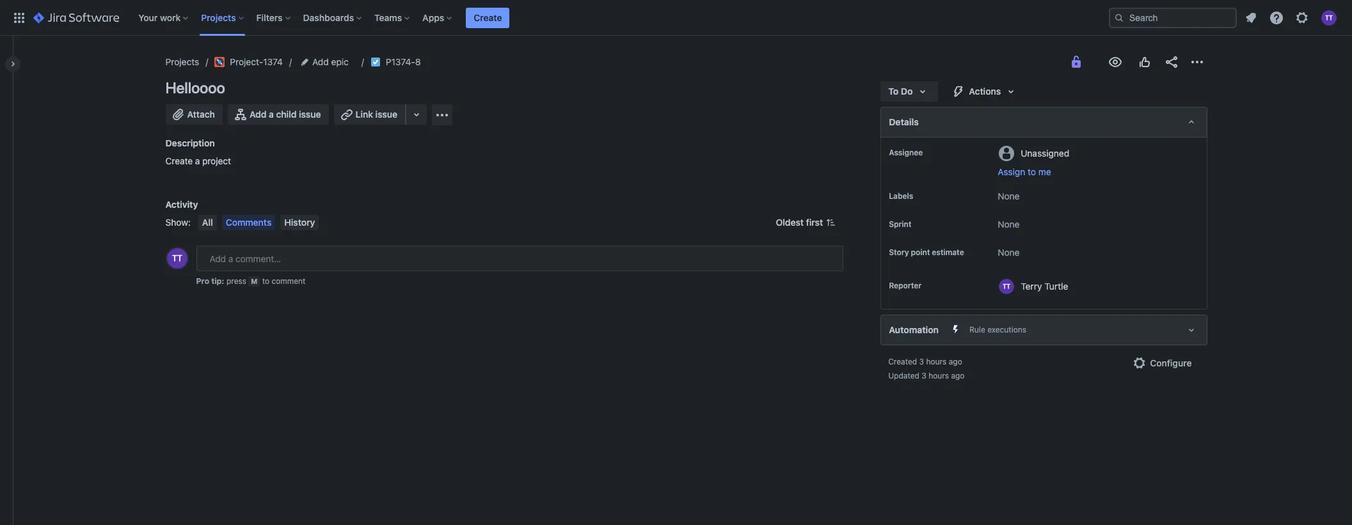 Task type: describe. For each thing, give the bounding box(es) containing it.
tip:
[[211, 277, 224, 286]]

all
[[202, 217, 213, 228]]

all button
[[198, 215, 217, 230]]

activity
[[166, 199, 198, 210]]

8
[[415, 56, 421, 67]]

vote options: no one has voted for this issue yet. image
[[1137, 54, 1153, 70]]

assignee pin to top. only you can see pinned fields. image
[[926, 148, 936, 158]]

0 vertical spatial hours
[[927, 357, 947, 367]]

projects for projects link
[[166, 56, 199, 67]]

m
[[251, 277, 258, 286]]

teams button
[[371, 7, 415, 28]]

menu bar containing all
[[196, 215, 322, 230]]

issue inside button
[[376, 109, 398, 120]]

1374
[[263, 56, 283, 67]]

0 vertical spatial 3
[[920, 357, 925, 367]]

details element
[[881, 107, 1208, 138]]

copy link to issue image
[[419, 56, 429, 67]]

story
[[889, 248, 910, 257]]

search image
[[1115, 12, 1125, 23]]

settings image
[[1295, 10, 1311, 25]]

epic
[[331, 56, 349, 67]]

assign to me button
[[998, 166, 1194, 179]]

a for add
[[269, 109, 274, 120]]

labels
[[889, 191, 914, 201]]

p1374-8 link
[[386, 54, 421, 70]]

link issue
[[356, 109, 398, 120]]

updated
[[889, 371, 920, 381]]

create for create a project
[[166, 156, 193, 166]]

watch options: you are not watching this issue, 0 people watching image
[[1108, 54, 1123, 70]]

none for labels
[[998, 191, 1020, 202]]

project 1374 image
[[215, 57, 225, 67]]

configure
[[1151, 358, 1193, 369]]

configure link
[[1125, 353, 1200, 374]]

estimate
[[932, 248, 965, 257]]

your profile and settings image
[[1322, 10, 1338, 25]]

sprint
[[889, 220, 912, 229]]

task image
[[371, 57, 381, 67]]

your
[[138, 12, 158, 23]]

p1374-
[[386, 56, 415, 67]]

add app image
[[435, 107, 450, 123]]

projects link
[[166, 54, 199, 70]]

comments button
[[222, 215, 276, 230]]

point
[[912, 248, 930, 257]]

add for add a child issue
[[250, 109, 267, 120]]

issue inside button
[[299, 109, 321, 120]]

to do
[[889, 86, 913, 97]]

dashboards
[[303, 12, 354, 23]]

link web pages and more image
[[409, 107, 425, 122]]

details
[[889, 117, 919, 127]]

add a child issue
[[250, 109, 321, 120]]

project-
[[230, 56, 263, 67]]

assignee
[[889, 148, 923, 158]]

actions button
[[944, 81, 1027, 102]]

terry turtle
[[1021, 281, 1069, 292]]

1 vertical spatial 3
[[922, 371, 927, 381]]

create for create
[[474, 12, 502, 23]]

1 vertical spatial hours
[[929, 371, 950, 381]]

assign to me
[[998, 166, 1052, 177]]

filters
[[257, 12, 283, 23]]

attach
[[187, 109, 215, 120]]

0 horizontal spatial to
[[262, 277, 270, 286]]

work
[[160, 12, 181, 23]]

created
[[889, 357, 918, 367]]

description
[[166, 138, 215, 149]]

executions
[[988, 325, 1027, 335]]

story point estimate
[[889, 248, 965, 257]]

add epic button
[[298, 54, 353, 70]]

attach button
[[166, 104, 223, 125]]

p1374-8
[[386, 56, 421, 67]]

sidebar navigation image
[[0, 51, 28, 77]]

helloooo
[[166, 79, 225, 97]]

notifications image
[[1244, 10, 1259, 25]]

Search field
[[1110, 7, 1238, 28]]

child
[[276, 109, 297, 120]]

comments
[[226, 217, 272, 228]]

history button
[[281, 215, 319, 230]]

show:
[[166, 217, 191, 228]]

primary element
[[8, 0, 1110, 36]]

pro
[[196, 277, 209, 286]]

teams
[[375, 12, 402, 23]]

do
[[901, 86, 913, 97]]

me
[[1039, 166, 1052, 177]]

create a project
[[166, 156, 231, 166]]

oldest first button
[[769, 215, 844, 230]]

first
[[807, 217, 824, 228]]

none for sprint
[[998, 219, 1020, 230]]

apps
[[423, 12, 445, 23]]



Task type: vqa. For each thing, say whether or not it's contained in the screenshot.
TERRY TURTLE
yes



Task type: locate. For each thing, give the bounding box(es) containing it.
create right the apps popup button
[[474, 12, 502, 23]]

actions image
[[1190, 54, 1205, 70]]

to right m in the left of the page
[[262, 277, 270, 286]]

0 vertical spatial none
[[998, 191, 1020, 202]]

hours right created
[[927, 357, 947, 367]]

ago
[[949, 357, 963, 367], [952, 371, 965, 381]]

menu bar
[[196, 215, 322, 230]]

press
[[227, 277, 246, 286]]

to inside button
[[1028, 166, 1037, 177]]

0 vertical spatial create
[[474, 12, 502, 23]]

projects up 'project 1374' image
[[201, 12, 236, 23]]

add a child issue button
[[228, 104, 329, 125]]

newest first image
[[826, 218, 836, 228]]

terry
[[1021, 281, 1043, 292]]

add left epic
[[312, 56, 329, 67]]

help image
[[1270, 10, 1285, 25]]

automation
[[889, 325, 939, 336]]

share image
[[1164, 54, 1180, 70]]

dashboards button
[[299, 7, 367, 28]]

0 vertical spatial add
[[312, 56, 329, 67]]

project-1374 link
[[215, 54, 283, 70]]

your work button
[[135, 7, 194, 28]]

create button
[[466, 7, 510, 28]]

1 horizontal spatial create
[[474, 12, 502, 23]]

3 right updated
[[922, 371, 927, 381]]

banner
[[0, 0, 1353, 36]]

created 3 hours ago updated 3 hours ago
[[889, 357, 965, 381]]

profile image of terry turtle image
[[167, 248, 187, 269]]

create down description
[[166, 156, 193, 166]]

add left child
[[250, 109, 267, 120]]

0 vertical spatial to
[[1028, 166, 1037, 177]]

to
[[889, 86, 899, 97]]

your work
[[138, 12, 181, 23]]

projects for projects popup button
[[201, 12, 236, 23]]

a for create
[[195, 156, 200, 166]]

2 vertical spatial none
[[998, 247, 1020, 258]]

oldest first
[[776, 217, 824, 228]]

1 vertical spatial projects
[[166, 56, 199, 67]]

project-1374
[[230, 56, 283, 67]]

1 horizontal spatial issue
[[376, 109, 398, 120]]

0 horizontal spatial create
[[166, 156, 193, 166]]

a left child
[[269, 109, 274, 120]]

0 horizontal spatial add
[[250, 109, 267, 120]]

1 vertical spatial ago
[[952, 371, 965, 381]]

0 vertical spatial ago
[[949, 357, 963, 367]]

3 right created
[[920, 357, 925, 367]]

a
[[269, 109, 274, 120], [195, 156, 200, 166]]

to
[[1028, 166, 1037, 177], [262, 277, 270, 286]]

add for add epic
[[312, 56, 329, 67]]

1 horizontal spatial a
[[269, 109, 274, 120]]

1 vertical spatial none
[[998, 219, 1020, 230]]

pro tip: press m to comment
[[196, 277, 306, 286]]

add inside popup button
[[312, 56, 329, 67]]

projects inside popup button
[[201, 12, 236, 23]]

appswitcher icon image
[[12, 10, 27, 25]]

assign
[[998, 166, 1026, 177]]

0 horizontal spatial projects
[[166, 56, 199, 67]]

filters button
[[253, 7, 296, 28]]

0 horizontal spatial a
[[195, 156, 200, 166]]

add
[[312, 56, 329, 67], [250, 109, 267, 120]]

1 horizontal spatial to
[[1028, 166, 1037, 177]]

0 vertical spatial a
[[269, 109, 274, 120]]

unassigned
[[1021, 148, 1070, 158]]

banner containing your work
[[0, 0, 1353, 36]]

comment
[[272, 277, 306, 286]]

1 horizontal spatial projects
[[201, 12, 236, 23]]

oldest
[[776, 217, 804, 228]]

to left me
[[1028, 166, 1037, 177]]

actions
[[970, 86, 1001, 97]]

project
[[202, 156, 231, 166]]

add inside button
[[250, 109, 267, 120]]

reporter
[[889, 281, 922, 291]]

link issue button
[[334, 104, 407, 125]]

hours right updated
[[929, 371, 950, 381]]

link
[[356, 109, 373, 120]]

1 vertical spatial create
[[166, 156, 193, 166]]

a inside add a child issue button
[[269, 109, 274, 120]]

2 none from the top
[[998, 219, 1020, 230]]

jira software image
[[33, 10, 119, 25], [33, 10, 119, 25]]

2 issue from the left
[[376, 109, 398, 120]]

1 vertical spatial a
[[195, 156, 200, 166]]

issue
[[299, 109, 321, 120], [376, 109, 398, 120]]

create
[[474, 12, 502, 23], [166, 156, 193, 166]]

1 horizontal spatial add
[[312, 56, 329, 67]]

to do button
[[881, 81, 939, 102]]

3 none from the top
[[998, 247, 1020, 258]]

1 none from the top
[[998, 191, 1020, 202]]

hours
[[927, 357, 947, 367], [929, 371, 950, 381]]

projects up helloooo in the left top of the page
[[166, 56, 199, 67]]

none
[[998, 191, 1020, 202], [998, 219, 1020, 230], [998, 247, 1020, 258]]

1 issue from the left
[[299, 109, 321, 120]]

turtle
[[1045, 281, 1069, 292]]

a left project
[[195, 156, 200, 166]]

history
[[285, 217, 315, 228]]

rule executions
[[970, 325, 1027, 335]]

Add a comment… field
[[196, 246, 844, 271]]

ago right created
[[949, 357, 963, 367]]

apps button
[[419, 7, 457, 28]]

projects button
[[197, 7, 249, 28]]

issue right link
[[376, 109, 398, 120]]

1 vertical spatial to
[[262, 277, 270, 286]]

add epic
[[312, 56, 349, 67]]

create inside button
[[474, 12, 502, 23]]

projects
[[201, 12, 236, 23], [166, 56, 199, 67]]

ago right updated
[[952, 371, 965, 381]]

0 vertical spatial projects
[[201, 12, 236, 23]]

rule
[[970, 325, 986, 335]]

issue right child
[[299, 109, 321, 120]]

1 vertical spatial add
[[250, 109, 267, 120]]

0 horizontal spatial issue
[[299, 109, 321, 120]]

3
[[920, 357, 925, 367], [922, 371, 927, 381]]

automation element
[[881, 315, 1208, 346]]



